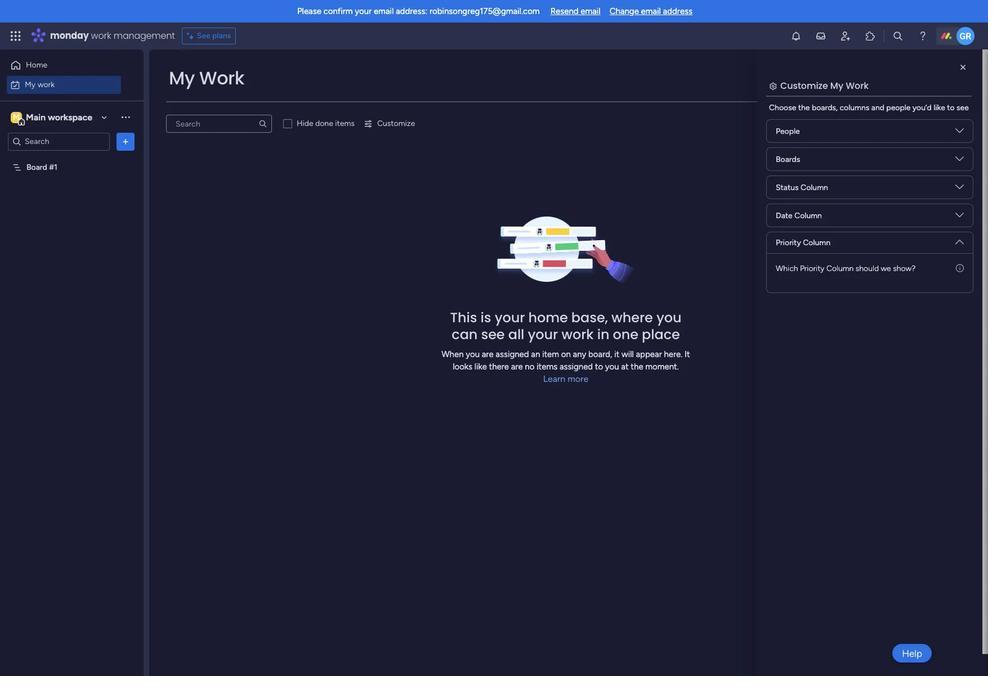 Task type: describe. For each thing, give the bounding box(es) containing it.
resend email link
[[550, 6, 601, 16]]

workspace image
[[11, 111, 22, 124]]

at
[[621, 362, 629, 372]]

plans
[[212, 31, 231, 41]]

0 horizontal spatial items
[[335, 119, 355, 128]]

which
[[776, 264, 798, 274]]

monday
[[50, 29, 89, 42]]

change email address
[[610, 6, 693, 16]]

workspace options image
[[120, 112, 131, 123]]

on
[[561, 349, 571, 360]]

select product image
[[10, 30, 21, 42]]

0 horizontal spatial work
[[199, 65, 244, 91]]

my for my work
[[169, 65, 195, 91]]

none search field inside this is your home base, where you can see all your work in one place main content
[[166, 115, 272, 133]]

welcome to my work feature image image
[[495, 216, 637, 285]]

learn
[[543, 374, 565, 384]]

columns
[[840, 103, 870, 113]]

invite members image
[[840, 30, 851, 42]]

dapulse dropdown down arrow image for date column
[[955, 211, 964, 224]]

2 horizontal spatial your
[[528, 325, 558, 344]]

help image
[[917, 30, 928, 42]]

1 vertical spatial you
[[466, 349, 480, 360]]

customize for customize
[[377, 119, 415, 128]]

people
[[886, 103, 911, 113]]

help button
[[893, 645, 932, 663]]

home
[[528, 308, 568, 327]]

greg robinson image
[[957, 27, 975, 45]]

board #1
[[26, 162, 57, 172]]

choose the boards, columns and people you'd like to see
[[769, 103, 969, 113]]

there
[[489, 362, 509, 372]]

workspace selection element
[[11, 111, 94, 125]]

items inside this is your home base, where you can see all your work in one place when you are assigned an item on any board, it will appear here. it looks like there are no items assigned to you at the moment. learn more
[[537, 362, 558, 372]]

dapulse dropdown down arrow image for people
[[955, 127, 964, 139]]

where
[[611, 308, 653, 327]]

date
[[776, 211, 793, 220]]

home button
[[7, 56, 121, 74]]

please confirm your email address: robinsongreg175@gmail.com
[[297, 6, 540, 16]]

this is your home base, where you can see all your work in one place when you are assigned an item on any board, it will appear here. it looks like there are no items assigned to you at the moment. learn more
[[442, 308, 690, 384]]

base,
[[571, 308, 608, 327]]

0 vertical spatial to
[[947, 103, 955, 113]]

my inside this is your home base, where you can see all your work in one place main content
[[830, 79, 844, 92]]

my work
[[25, 80, 55, 89]]

an
[[531, 349, 540, 360]]

learn more link
[[543, 374, 589, 385]]

0 vertical spatial priority
[[776, 238, 801, 248]]

show?
[[893, 264, 916, 274]]

customize button
[[359, 115, 420, 133]]

one
[[613, 325, 638, 344]]

Filter dashboard by text search field
[[166, 115, 272, 133]]

0 vertical spatial see
[[957, 103, 969, 113]]

board
[[26, 162, 47, 172]]

1 email from the left
[[374, 6, 394, 16]]

main workspace
[[26, 112, 92, 122]]

you'd
[[913, 103, 932, 113]]

status column
[[776, 183, 828, 192]]

boards
[[776, 155, 800, 164]]

done
[[315, 119, 333, 128]]

here.
[[664, 349, 683, 360]]

0 vertical spatial are
[[482, 349, 494, 360]]

Search in workspace field
[[24, 135, 94, 148]]

will
[[622, 349, 634, 360]]

0 horizontal spatial assigned
[[496, 349, 529, 360]]

1 horizontal spatial you
[[605, 362, 619, 372]]

help
[[902, 648, 922, 660]]

work inside this is your home base, where you can see all your work in one place when you are assigned an item on any board, it will appear here. it looks like there are no items assigned to you at the moment. learn more
[[562, 325, 594, 344]]

email for change email address
[[641, 6, 661, 16]]

v2 info image
[[956, 263, 964, 275]]

1 horizontal spatial like
[[934, 103, 945, 113]]

can
[[452, 325, 478, 344]]

see inside this is your home base, where you can see all your work in one place when you are assigned an item on any board, it will appear here. it looks like there are no items assigned to you at the moment. learn more
[[481, 325, 505, 344]]

people
[[776, 126, 800, 136]]

customize for customize my work
[[780, 79, 828, 92]]

this
[[450, 308, 477, 327]]

column for priority column
[[803, 238, 831, 248]]

column for date column
[[795, 211, 822, 220]]

home
[[26, 60, 47, 70]]

looks
[[453, 362, 472, 372]]



Task type: locate. For each thing, give the bounding box(es) containing it.
like right you'd
[[934, 103, 945, 113]]

the inside this is your home base, where you can see all your work in one place when you are assigned an item on any board, it will appear here. it looks like there are no items assigned to you at the moment. learn more
[[631, 362, 643, 372]]

#1
[[49, 162, 57, 172]]

0 vertical spatial you
[[656, 308, 682, 327]]

all
[[508, 325, 524, 344]]

robinsongreg175@gmail.com
[[430, 6, 540, 16]]

work down home
[[38, 80, 55, 89]]

no
[[525, 362, 535, 372]]

more
[[568, 374, 589, 384]]

board #1 list box
[[0, 155, 144, 329]]

monday work management
[[50, 29, 175, 42]]

to right you'd
[[947, 103, 955, 113]]

inbox image
[[815, 30, 827, 42]]

0 vertical spatial assigned
[[496, 349, 529, 360]]

my work button
[[7, 76, 121, 94]]

1 horizontal spatial work
[[846, 79, 869, 92]]

like
[[934, 103, 945, 113], [475, 362, 487, 372]]

my for my work
[[25, 80, 36, 89]]

your right confirm
[[355, 6, 372, 16]]

1 vertical spatial the
[[631, 362, 643, 372]]

priority up which
[[776, 238, 801, 248]]

1 vertical spatial customize
[[377, 119, 415, 128]]

place
[[642, 325, 680, 344]]

option
[[0, 157, 144, 159]]

priority right which
[[800, 264, 825, 274]]

0 horizontal spatial email
[[374, 6, 394, 16]]

dapulse dropdown down arrow image for boards
[[955, 155, 964, 168]]

my down home
[[25, 80, 36, 89]]

work for monday
[[91, 29, 111, 42]]

work right monday
[[91, 29, 111, 42]]

hide
[[297, 119, 313, 128]]

address
[[663, 6, 693, 16]]

moment.
[[645, 362, 679, 372]]

board,
[[588, 349, 612, 360]]

0 vertical spatial customize
[[780, 79, 828, 92]]

customize inside button
[[377, 119, 415, 128]]

0 horizontal spatial see
[[481, 325, 505, 344]]

date column
[[776, 211, 822, 220]]

0 horizontal spatial my
[[25, 80, 36, 89]]

and
[[871, 103, 885, 113]]

3 dapulse dropdown down arrow image from the top
[[955, 211, 964, 224]]

1 vertical spatial items
[[537, 362, 558, 372]]

1 horizontal spatial assigned
[[560, 362, 593, 372]]

please
[[297, 6, 321, 16]]

0 horizontal spatial to
[[595, 362, 603, 372]]

are left no
[[511, 362, 523, 372]]

my down see plans button
[[169, 65, 195, 91]]

the left boards,
[[798, 103, 810, 113]]

0 vertical spatial like
[[934, 103, 945, 113]]

change email address link
[[610, 6, 693, 16]]

resend email
[[550, 6, 601, 16]]

see
[[197, 31, 210, 41]]

0 horizontal spatial customize
[[377, 119, 415, 128]]

your for email
[[355, 6, 372, 16]]

0 vertical spatial the
[[798, 103, 810, 113]]

change
[[610, 6, 639, 16]]

0 vertical spatial items
[[335, 119, 355, 128]]

1 horizontal spatial email
[[581, 6, 601, 16]]

1 vertical spatial to
[[595, 362, 603, 372]]

your for home
[[495, 308, 525, 327]]

main
[[26, 112, 46, 122]]

boards,
[[812, 103, 838, 113]]

my inside button
[[25, 80, 36, 89]]

assigned
[[496, 349, 529, 360], [560, 362, 593, 372]]

customize my work
[[780, 79, 869, 92]]

priority
[[776, 238, 801, 248], [800, 264, 825, 274]]

2 email from the left
[[581, 6, 601, 16]]

1 vertical spatial assigned
[[560, 362, 593, 372]]

which priority column should we show?
[[776, 264, 916, 274]]

items down item
[[537, 362, 558, 372]]

1 horizontal spatial are
[[511, 362, 523, 372]]

2 vertical spatial work
[[562, 325, 594, 344]]

dapulse dropdown down arrow image for priority column
[[955, 234, 964, 246]]

see plans
[[197, 31, 231, 41]]

work for my
[[38, 80, 55, 89]]

1 vertical spatial see
[[481, 325, 505, 344]]

items
[[335, 119, 355, 128], [537, 362, 558, 372]]

you
[[656, 308, 682, 327], [466, 349, 480, 360], [605, 362, 619, 372]]

hide done items
[[297, 119, 355, 128]]

1 horizontal spatial your
[[495, 308, 525, 327]]

0 horizontal spatial work
[[38, 80, 55, 89]]

my
[[169, 65, 195, 91], [830, 79, 844, 92], [25, 80, 36, 89]]

work
[[91, 29, 111, 42], [38, 80, 55, 89], [562, 325, 594, 344]]

this is your home base, where you can see all your work in one place main content
[[149, 50, 983, 677]]

it
[[614, 349, 619, 360]]

should
[[856, 264, 879, 274]]

1 vertical spatial like
[[475, 362, 487, 372]]

1 horizontal spatial customize
[[780, 79, 828, 92]]

choose
[[769, 103, 796, 113]]

the
[[798, 103, 810, 113], [631, 362, 643, 372]]

like inside this is your home base, where you can see all your work in one place when you are assigned an item on any board, it will appear here. it looks like there are no items assigned to you at the moment. learn more
[[475, 362, 487, 372]]

email
[[374, 6, 394, 16], [581, 6, 601, 16], [641, 6, 661, 16]]

you left at
[[605, 362, 619, 372]]

0 vertical spatial work
[[91, 29, 111, 42]]

confirm
[[324, 6, 353, 16]]

3 email from the left
[[641, 6, 661, 16]]

email left address:
[[374, 6, 394, 16]]

0 horizontal spatial your
[[355, 6, 372, 16]]

management
[[114, 29, 175, 42]]

you right where
[[656, 308, 682, 327]]

priority column
[[776, 238, 831, 248]]

email right change
[[641, 6, 661, 16]]

work inside main content
[[846, 79, 869, 92]]

1 horizontal spatial the
[[798, 103, 810, 113]]

0 horizontal spatial are
[[482, 349, 494, 360]]

when
[[442, 349, 464, 360]]

2 horizontal spatial you
[[656, 308, 682, 327]]

appear
[[636, 349, 662, 360]]

any
[[573, 349, 586, 360]]

items right done
[[335, 119, 355, 128]]

dapulse dropdown down arrow image
[[955, 183, 964, 196]]

your up an
[[528, 325, 558, 344]]

0 horizontal spatial like
[[475, 362, 487, 372]]

None search field
[[166, 115, 272, 133]]

4 dapulse dropdown down arrow image from the top
[[955, 234, 964, 246]]

work
[[199, 65, 244, 91], [846, 79, 869, 92]]

1 dapulse dropdown down arrow image from the top
[[955, 127, 964, 139]]

2 horizontal spatial my
[[830, 79, 844, 92]]

column left "should"
[[826, 264, 854, 274]]

1 horizontal spatial to
[[947, 103, 955, 113]]

assigned up more
[[560, 362, 593, 372]]

to inside this is your home base, where you can see all your work in one place when you are assigned an item on any board, it will appear here. it looks like there are no items assigned to you at the moment. learn more
[[595, 362, 603, 372]]

options image
[[120, 136, 131, 147]]

1 vertical spatial priority
[[800, 264, 825, 274]]

work up columns
[[846, 79, 869, 92]]

column
[[801, 183, 828, 192], [795, 211, 822, 220], [803, 238, 831, 248], [826, 264, 854, 274]]

my work
[[169, 65, 244, 91]]

it
[[685, 349, 690, 360]]

see left all
[[481, 325, 505, 344]]

2 dapulse dropdown down arrow image from the top
[[955, 155, 964, 168]]

my up boards,
[[830, 79, 844, 92]]

email right resend
[[581, 6, 601, 16]]

1 horizontal spatial items
[[537, 362, 558, 372]]

search image
[[258, 119, 267, 128]]

apps image
[[865, 30, 876, 42]]

status
[[776, 183, 799, 192]]

assigned up "there" at the bottom
[[496, 349, 529, 360]]

you up looks
[[466, 349, 480, 360]]

are up "there" at the bottom
[[482, 349, 494, 360]]

0 horizontal spatial the
[[631, 362, 643, 372]]

customize
[[780, 79, 828, 92], [377, 119, 415, 128]]

1 horizontal spatial my
[[169, 65, 195, 91]]

dapulse dropdown down arrow image
[[955, 127, 964, 139], [955, 155, 964, 168], [955, 211, 964, 224], [955, 234, 964, 246]]

is
[[481, 308, 491, 327]]

notifications image
[[791, 30, 802, 42]]

column for status column
[[801, 183, 828, 192]]

see plans button
[[182, 28, 236, 44]]

column right status
[[801, 183, 828, 192]]

1 horizontal spatial see
[[957, 103, 969, 113]]

0 horizontal spatial you
[[466, 349, 480, 360]]

1 horizontal spatial work
[[91, 29, 111, 42]]

1 vertical spatial work
[[38, 80, 55, 89]]

we
[[881, 264, 891, 274]]

work up any
[[562, 325, 594, 344]]

1 vertical spatial are
[[511, 362, 523, 372]]

like right looks
[[475, 362, 487, 372]]

see right you'd
[[957, 103, 969, 113]]

search everything image
[[892, 30, 904, 42]]

in
[[597, 325, 609, 344]]

2 horizontal spatial work
[[562, 325, 594, 344]]

column down date column
[[803, 238, 831, 248]]

are
[[482, 349, 494, 360], [511, 362, 523, 372]]

the right at
[[631, 362, 643, 372]]

workspace
[[48, 112, 92, 122]]

address:
[[396, 6, 427, 16]]

item
[[542, 349, 559, 360]]

m
[[13, 112, 20, 122]]

email for resend email
[[581, 6, 601, 16]]

2 vertical spatial you
[[605, 362, 619, 372]]

to down board,
[[595, 362, 603, 372]]

your right is
[[495, 308, 525, 327]]

work inside button
[[38, 80, 55, 89]]

work down plans
[[199, 65, 244, 91]]

2 horizontal spatial email
[[641, 6, 661, 16]]

resend
[[550, 6, 579, 16]]

column right date on the right
[[795, 211, 822, 220]]



Task type: vqa. For each thing, say whether or not it's contained in the screenshot.
no
yes



